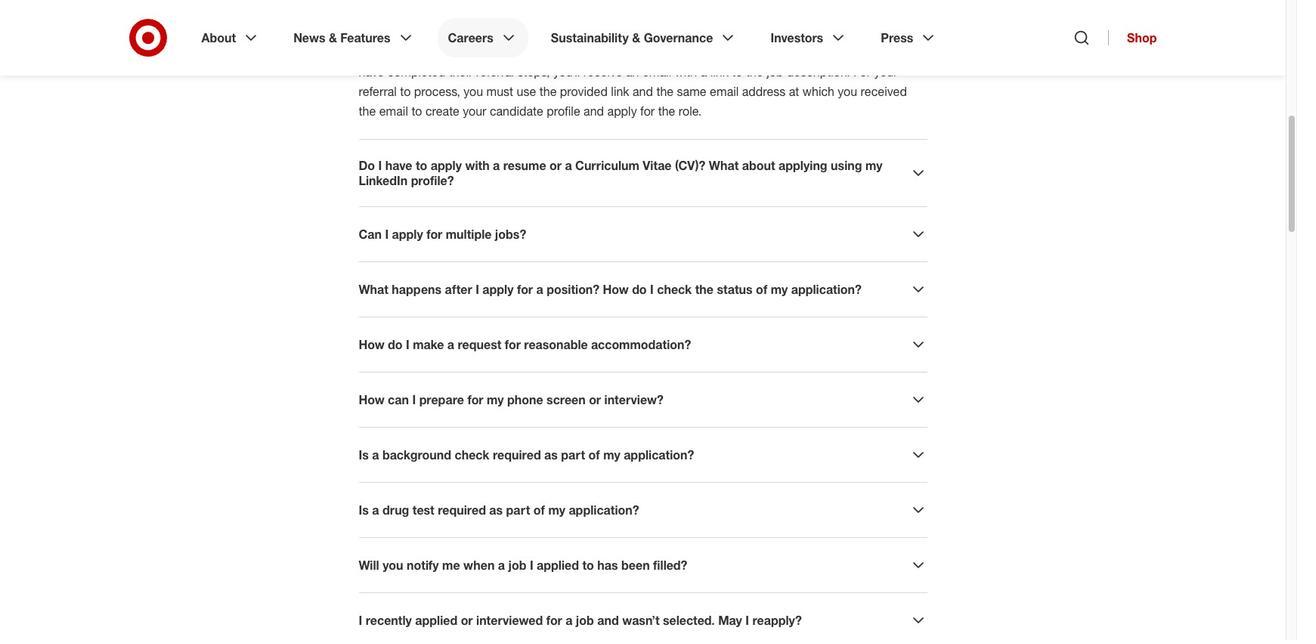 Task type: vqa. For each thing, say whether or not it's contained in the screenshot.
benefit
no



Task type: locate. For each thing, give the bounding box(es) containing it.
0 vertical spatial how
[[603, 282, 629, 297]]

referral up must at left top
[[476, 64, 514, 79]]

what left happens
[[359, 282, 389, 297]]

interview?
[[604, 392, 664, 408]]

for
[[583, 25, 598, 40], [696, 45, 711, 60], [640, 104, 655, 119], [427, 227, 443, 242], [517, 282, 533, 297], [505, 337, 521, 352], [468, 392, 484, 408], [546, 613, 562, 628]]

0 vertical spatial with
[[675, 64, 697, 79]]

as for is a background check required as part of my application?
[[544, 448, 558, 463]]

is for is a background check required as part of my application?
[[359, 448, 369, 463]]

0 vertical spatial or
[[550, 158, 562, 173]]

which
[[803, 84, 835, 99]]

referral
[[476, 64, 514, 79], [359, 84, 397, 99]]

i left make
[[406, 337, 410, 352]]

a left 'background'
[[372, 448, 379, 463]]

you right if
[[369, 25, 388, 40]]

0 vertical spatial application?
[[791, 282, 862, 297]]

a left drug
[[372, 503, 379, 518]]

1 horizontal spatial part
[[561, 448, 585, 463]]

qualifications,
[[436, 45, 510, 60]]

of
[[756, 282, 768, 297], [589, 448, 600, 463], [534, 503, 545, 518]]

an
[[626, 64, 639, 79]]

can i apply for multiple jobs?
[[359, 227, 526, 242]]

0 horizontal spatial applied
[[415, 613, 458, 628]]

apply.
[[819, 45, 851, 60]]

press
[[881, 30, 914, 45]]

after
[[445, 282, 472, 297]]

& up an
[[632, 30, 641, 45]]

the right use
[[540, 84, 557, 99]]

2 vertical spatial as
[[489, 503, 503, 518]]

1 vertical spatial check
[[455, 448, 490, 463]]

a up same
[[701, 64, 707, 79]]

(cv)?
[[675, 158, 706, 173]]

a left curriculum
[[565, 158, 572, 173]]

1 vertical spatial have
[[385, 158, 412, 173]]

a right when
[[498, 558, 505, 573]]

your up received
[[874, 64, 898, 79]]

or right the resume
[[550, 158, 562, 173]]

process,
[[414, 84, 460, 99]]

1 they from the left
[[513, 45, 536, 60]]

filled?
[[653, 558, 688, 573]]

for right interviewed
[[546, 613, 562, 628]]

i left prepare
[[412, 392, 416, 408]]

0 horizontal spatial do
[[388, 337, 403, 352]]

1 is from the top
[[359, 448, 369, 463]]

0 horizontal spatial referral
[[359, 84, 397, 99]]

the up do
[[359, 104, 376, 119]]

1 horizontal spatial do
[[632, 282, 647, 297]]

can
[[359, 227, 382, 242]]

do i have to apply with a resume or a curriculum vitae (cv)? what about applying using my linkedin profile?
[[359, 158, 883, 188]]

applied left has
[[537, 558, 579, 573]]

0 vertical spatial is
[[359, 448, 369, 463]]

1 vertical spatial as
[[544, 448, 558, 463]]

& inside 'link'
[[329, 30, 337, 45]]

provided
[[560, 84, 608, 99]]

1 vertical spatial your
[[874, 64, 898, 79]]

create
[[426, 104, 460, 119]]

2 horizontal spatial your
[[874, 64, 898, 79]]

2 vertical spatial can
[[388, 392, 409, 408]]

to right linkedin
[[416, 158, 427, 173]]

sustainability & governance
[[551, 30, 713, 45]]

0 horizontal spatial as
[[489, 503, 503, 518]]

0 horizontal spatial they
[[513, 45, 536, 60]]

for down know
[[696, 45, 711, 60]]

can down great
[[540, 45, 559, 60]]

news & features link
[[283, 18, 425, 57]]

receive
[[584, 64, 623, 79]]

of inside is a background check required as part of my application? dropdown button
[[589, 448, 600, 463]]

required down how can i prepare for my phone screen or interview?
[[493, 448, 541, 463]]

2 horizontal spatial or
[[589, 392, 601, 408]]

2 vertical spatial job
[[576, 613, 594, 628]]

is left 'background'
[[359, 448, 369, 463]]

0 vertical spatial part
[[561, 448, 585, 463]]

as down screen
[[544, 448, 558, 463]]

part down screen
[[561, 448, 585, 463]]

a left the resume
[[493, 158, 500, 173]]

2 vertical spatial email
[[379, 104, 408, 119]]

of right status
[[756, 282, 768, 297]]

2 is from the top
[[359, 503, 369, 518]]

as up an
[[614, 45, 626, 60]]

or for screen
[[589, 392, 601, 408]]

1 vertical spatial link
[[611, 84, 629, 99]]

1 horizontal spatial job
[[576, 613, 594, 628]]

0 vertical spatial applied
[[537, 558, 579, 573]]

to down completed
[[400, 84, 411, 99]]

0 vertical spatial do
[[632, 282, 647, 297]]

2 horizontal spatial job
[[767, 64, 784, 79]]

how can i prepare for my phone screen or interview? button
[[359, 391, 927, 409]]

prepare
[[419, 392, 464, 408]]

1 vertical spatial or
[[589, 392, 601, 408]]

you
[[369, 25, 388, 40], [471, 25, 490, 40], [601, 25, 620, 40], [648, 25, 667, 40], [591, 45, 610, 60], [797, 45, 816, 60], [464, 84, 483, 99], [838, 84, 857, 99], [383, 558, 403, 573]]

features
[[340, 30, 391, 45]]

referral down 'speak'
[[359, 84, 397, 99]]

email right an
[[643, 64, 672, 79]]

my right the using
[[866, 158, 883, 173]]

required for check
[[493, 448, 541, 463]]

of inside is a drug test required as part of my application? dropdown button
[[534, 503, 545, 518]]

you left know
[[648, 25, 667, 40]]

0 vertical spatial what
[[709, 158, 739, 173]]

1 horizontal spatial they
[[886, 45, 910, 60]]

0 vertical spatial of
[[756, 282, 768, 297]]

1 horizontal spatial required
[[493, 448, 541, 463]]

0 vertical spatial candidate
[[639, 45, 693, 60]]

member
[[821, 25, 867, 40]]

has
[[597, 558, 618, 573]]

1 vertical spatial with
[[465, 158, 490, 173]]

0 horizontal spatial of
[[534, 503, 545, 518]]

1 vertical spatial of
[[589, 448, 600, 463]]

do
[[632, 282, 647, 297], [388, 337, 403, 352]]

how
[[603, 282, 629, 297], [359, 337, 385, 352], [359, 392, 385, 408]]

2 vertical spatial application?
[[569, 503, 639, 518]]

they down is at the left top
[[513, 45, 536, 60]]

a right see
[[414, 25, 421, 40]]

0 horizontal spatial email
[[379, 104, 408, 119]]

1 vertical spatial required
[[438, 503, 486, 518]]

application?
[[791, 282, 862, 297], [624, 448, 694, 463], [569, 503, 639, 518]]

required
[[493, 448, 541, 463], [438, 503, 486, 518]]

check right 'background'
[[455, 448, 490, 463]]

do up the accommodation?
[[632, 282, 647, 297]]

2 vertical spatial how
[[359, 392, 385, 408]]

great
[[539, 25, 566, 40]]

1 horizontal spatial referral
[[476, 64, 514, 79]]

email right same
[[710, 84, 739, 99]]

check
[[657, 282, 692, 297], [455, 448, 490, 463]]

how do i make a request for reasonable accommodation? button
[[359, 336, 927, 354]]

with up same
[[675, 64, 697, 79]]

shop
[[1127, 30, 1157, 45]]

0 horizontal spatial &
[[329, 30, 337, 45]]

1 horizontal spatial have
[[385, 158, 412, 173]]

for inside dropdown button
[[427, 227, 443, 242]]

the left role.
[[658, 104, 675, 119]]

0 horizontal spatial can
[[388, 392, 409, 408]]

applied right 'recently'
[[415, 613, 458, 628]]

2 vertical spatial of
[[534, 503, 545, 518]]

candidate
[[639, 45, 693, 60], [490, 104, 543, 119]]

how inside dropdown button
[[359, 337, 385, 352]]

how left make
[[359, 337, 385, 352]]

1 vertical spatial application?
[[624, 448, 694, 463]]

how left prepare
[[359, 392, 385, 408]]

will
[[359, 558, 379, 573]]

1 horizontal spatial of
[[589, 448, 600, 463]]

what right (cv)?
[[709, 158, 739, 173]]

position?
[[547, 282, 600, 297]]

part for check
[[561, 448, 585, 463]]

1 horizontal spatial &
[[632, 30, 641, 45]]

a up an
[[630, 45, 636, 60]]

0 vertical spatial required
[[493, 448, 541, 463]]

can
[[896, 25, 916, 40], [540, 45, 559, 60], [388, 392, 409, 408]]

as inside if you see a position you feel is a great fit for you and you know a current target team member who can speak to your qualifications, they can refer you as a candidate for the role before you apply. once they have completed their referral steps, you'll receive an email with a link to the job description. for your referral to process, you must use the provided link and the same email address at which you received the email to create your candidate profile and apply for the role.
[[614, 45, 626, 60]]

can inside dropdown button
[[388, 392, 409, 408]]

0 horizontal spatial part
[[506, 503, 530, 518]]

a inside is a background check required as part of my application? dropdown button
[[372, 448, 379, 463]]

link down current
[[710, 64, 729, 79]]

job right when
[[508, 558, 527, 573]]

or right screen
[[589, 392, 601, 408]]

email
[[643, 64, 672, 79], [710, 84, 739, 99], [379, 104, 408, 119]]

check left status
[[657, 282, 692, 297]]

will you notify me when a job i applied to has been filled?
[[359, 558, 688, 573]]

your up completed
[[409, 45, 432, 60]]

or left interviewed
[[461, 613, 473, 628]]

1 vertical spatial candidate
[[490, 104, 543, 119]]

0 horizontal spatial with
[[465, 158, 490, 173]]

1 vertical spatial is
[[359, 503, 369, 518]]

& right news on the left of page
[[329, 30, 337, 45]]

a right interviewed
[[566, 613, 573, 628]]

required inside is a background check required as part of my application? dropdown button
[[493, 448, 541, 463]]

how for how can i prepare for my phone screen or interview?
[[359, 392, 385, 408]]

profile
[[547, 104, 580, 119]]

apply down create
[[431, 158, 462, 173]]

you down their
[[464, 84, 483, 99]]

0 horizontal spatial what
[[359, 282, 389, 297]]

of up is a drug test required as part of my application? dropdown button
[[589, 448, 600, 463]]

request
[[458, 337, 502, 352]]

the inside dropdown button
[[695, 282, 714, 297]]

2 they from the left
[[886, 45, 910, 60]]

fit
[[570, 25, 580, 40]]

required inside is a drug test required as part of my application? dropdown button
[[438, 503, 486, 518]]

wasn't
[[622, 613, 660, 628]]

a left position?
[[536, 282, 543, 297]]

1 & from the left
[[329, 30, 337, 45]]

been
[[621, 558, 650, 573]]

i inside do i have to apply with a resume or a curriculum vitae (cv)? what about applying using my linkedin profile?
[[378, 158, 382, 173]]

if
[[359, 25, 365, 40]]

0 vertical spatial check
[[657, 282, 692, 297]]

to
[[395, 45, 406, 60], [732, 64, 743, 79], [400, 84, 411, 99], [412, 104, 422, 119], [416, 158, 427, 173], [583, 558, 594, 573]]

1 horizontal spatial with
[[675, 64, 697, 79]]

candidate down use
[[490, 104, 543, 119]]

2 horizontal spatial of
[[756, 282, 768, 297]]

with inside do i have to apply with a resume or a curriculum vitae (cv)? what about applying using my linkedin profile?
[[465, 158, 490, 173]]

email down completed
[[379, 104, 408, 119]]

how for how do i make a request for reasonable accommodation?
[[359, 337, 385, 352]]

apply right the can at the top left
[[392, 227, 423, 242]]

0 vertical spatial have
[[359, 64, 384, 79]]

and
[[624, 25, 644, 40], [633, 84, 653, 99], [584, 104, 604, 119], [597, 613, 619, 628]]

happens
[[392, 282, 442, 297]]

1 horizontal spatial can
[[540, 45, 559, 60]]

recently
[[366, 613, 412, 628]]

is left drug
[[359, 503, 369, 518]]

can right who
[[896, 25, 916, 40]]

link down an
[[611, 84, 629, 99]]

my down is a background check required as part of my application?
[[548, 503, 566, 518]]

speak
[[359, 45, 391, 60]]

1 horizontal spatial what
[[709, 158, 739, 173]]

job down the before
[[767, 64, 784, 79]]

your right create
[[463, 104, 486, 119]]

1 vertical spatial how
[[359, 337, 385, 352]]

what
[[709, 158, 739, 173], [359, 282, 389, 297]]

1 vertical spatial email
[[710, 84, 739, 99]]

or inside do i have to apply with a resume or a curriculum vitae (cv)? what about applying using my linkedin profile?
[[550, 158, 562, 173]]

0 horizontal spatial check
[[455, 448, 490, 463]]

what inside do i have to apply with a resume or a curriculum vitae (cv)? what about applying using my linkedin profile?
[[709, 158, 739, 173]]

apply
[[608, 104, 637, 119], [431, 158, 462, 173], [392, 227, 423, 242], [483, 282, 514, 297]]

i right the can at the top left
[[385, 227, 389, 242]]

0 vertical spatial job
[[767, 64, 784, 79]]

for
[[854, 64, 871, 79]]

as up when
[[489, 503, 503, 518]]

2 vertical spatial or
[[461, 613, 473, 628]]

i right may
[[746, 613, 749, 628]]

apply down an
[[608, 104, 637, 119]]

part inside is a background check required as part of my application? dropdown button
[[561, 448, 585, 463]]

part
[[561, 448, 585, 463], [506, 503, 530, 518]]

they
[[513, 45, 536, 60], [886, 45, 910, 60]]

the left status
[[695, 282, 714, 297]]

of for is a drug test required as part of my application?
[[534, 503, 545, 518]]

for right request
[[505, 337, 521, 352]]

0 vertical spatial referral
[[476, 64, 514, 79]]

is a background check required as part of my application?
[[359, 448, 694, 463]]

have right do
[[385, 158, 412, 173]]

2 horizontal spatial as
[[614, 45, 626, 60]]

1 horizontal spatial email
[[643, 64, 672, 79]]

you down team
[[797, 45, 816, 60]]

apply right after
[[483, 282, 514, 297]]

who
[[870, 25, 893, 40]]

may
[[718, 613, 742, 628]]

me
[[442, 558, 460, 573]]

0 horizontal spatial have
[[359, 64, 384, 79]]

have
[[359, 64, 384, 79], [385, 158, 412, 173]]

job left the wasn't
[[576, 613, 594, 628]]

as
[[614, 45, 626, 60], [544, 448, 558, 463], [489, 503, 503, 518]]

a right make
[[447, 337, 454, 352]]

1 horizontal spatial your
[[463, 104, 486, 119]]

0 horizontal spatial required
[[438, 503, 486, 518]]

0 vertical spatial as
[[614, 45, 626, 60]]

1 horizontal spatial or
[[550, 158, 562, 173]]

2 horizontal spatial can
[[896, 25, 916, 40]]

0 horizontal spatial job
[[508, 558, 527, 573]]

have inside if you see a position you feel is a great fit for you and you know a current target team member who can speak to your qualifications, they can refer you as a candidate for the role before you apply. once they have completed their referral steps, you'll receive an email with a link to the job description. for your referral to process, you must use the provided link and the same email address at which you received the email to create your candidate profile and apply for the role.
[[359, 64, 384, 79]]

2 vertical spatial your
[[463, 104, 486, 119]]

1 vertical spatial do
[[388, 337, 403, 352]]

for left multiple
[[427, 227, 443, 242]]

candidate down know
[[639, 45, 693, 60]]

0 horizontal spatial your
[[409, 45, 432, 60]]

1 vertical spatial referral
[[359, 84, 397, 99]]

1 horizontal spatial check
[[657, 282, 692, 297]]

1 horizontal spatial link
[[710, 64, 729, 79]]

part inside is a drug test required as part of my application? dropdown button
[[506, 503, 530, 518]]

is
[[517, 25, 525, 40]]

2 & from the left
[[632, 30, 641, 45]]

& for sustainability
[[632, 30, 641, 45]]

a right is at the left top
[[529, 25, 535, 40]]

and left the wasn't
[[597, 613, 619, 628]]

they down who
[[886, 45, 910, 60]]

1 vertical spatial part
[[506, 503, 530, 518]]

1 horizontal spatial as
[[544, 448, 558, 463]]



Task type: describe. For each thing, give the bounding box(es) containing it.
my down the interview? on the bottom of the page
[[603, 448, 621, 463]]

as for is a drug test required as part of my application?
[[489, 503, 503, 518]]

job inside if you see a position you feel is a great fit for you and you know a current target team member who can speak to your qualifications, they can refer you as a candidate for the role before you apply. once they have completed their referral steps, you'll receive an email with a link to the job description. for your referral to process, you must use the provided link and the same email address at which you received the email to create your candidate profile and apply for the role.
[[767, 64, 784, 79]]

or for resume
[[550, 158, 562, 173]]

role.
[[679, 104, 702, 119]]

application? for is a drug test required as part of my application?
[[569, 503, 639, 518]]

test
[[413, 503, 435, 518]]

completed
[[388, 64, 445, 79]]

to inside do i have to apply with a resume or a curriculum vitae (cv)? what about applying using my linkedin profile?
[[416, 158, 427, 173]]

for right fit
[[583, 25, 598, 40]]

sustainability & governance link
[[540, 18, 748, 57]]

1 horizontal spatial candidate
[[639, 45, 693, 60]]

you up receive
[[591, 45, 610, 60]]

see
[[392, 25, 411, 40]]

for inside dropdown button
[[505, 337, 521, 352]]

position
[[424, 25, 467, 40]]

feel
[[494, 25, 513, 40]]

& for news
[[329, 30, 337, 45]]

a inside the how do i make a request for reasonable accommodation? dropdown button
[[447, 337, 454, 352]]

for left role.
[[640, 104, 655, 119]]

apply inside dropdown button
[[392, 227, 423, 242]]

resume
[[503, 158, 546, 173]]

0 horizontal spatial or
[[461, 613, 473, 628]]

my right status
[[771, 282, 788, 297]]

i right when
[[530, 558, 534, 573]]

about
[[742, 158, 775, 173]]

how do i make a request for reasonable accommodation?
[[359, 337, 691, 352]]

vitae
[[643, 158, 672, 173]]

interviewed
[[476, 613, 543, 628]]

0 vertical spatial your
[[409, 45, 432, 60]]

at
[[789, 84, 799, 99]]

current
[[712, 25, 751, 40]]

my left phone
[[487, 392, 504, 408]]

if you see a position you feel is a great fit for you and you know a current target team member who can speak to your qualifications, they can refer you as a candidate for the role before you apply. once they have completed their referral steps, you'll receive an email with a link to the job description. for your referral to process, you must use the provided link and the same email address at which you received the email to create your candidate profile and apply for the role.
[[359, 25, 916, 119]]

target
[[754, 25, 787, 40]]

role
[[735, 45, 755, 60]]

how can i prepare for my phone screen or interview?
[[359, 392, 664, 408]]

for left position?
[[517, 282, 533, 297]]

do inside the what happens after i apply for a position? how do i check the status of my application? dropdown button
[[632, 282, 647, 297]]

1 vertical spatial job
[[508, 558, 527, 573]]

2 horizontal spatial email
[[710, 84, 739, 99]]

and inside dropdown button
[[597, 613, 619, 628]]

you inside dropdown button
[[383, 558, 403, 573]]

same
[[677, 84, 707, 99]]

is a drug test required as part of my application?
[[359, 503, 639, 518]]

do
[[359, 158, 375, 173]]

before
[[758, 45, 793, 60]]

must
[[487, 84, 513, 99]]

when
[[464, 558, 495, 573]]

apply inside if you see a position you feel is a great fit for you and you know a current target team member who can speak to your qualifications, they can refer you as a candidate for the role before you apply. once they have completed their referral steps, you'll receive an email with a link to the job description. for your referral to process, you must use the provided link and the same email address at which you received the email to create your candidate profile and apply for the role.
[[608, 104, 637, 119]]

0 vertical spatial email
[[643, 64, 672, 79]]

i left 'recently'
[[359, 613, 362, 628]]

use
[[517, 84, 536, 99]]

profile?
[[411, 173, 454, 188]]

required for test
[[438, 503, 486, 518]]

address
[[742, 84, 786, 99]]

careers
[[448, 30, 494, 45]]

press link
[[870, 18, 948, 57]]

the down current
[[714, 45, 731, 60]]

i recently applied or interviewed for a job and wasn't selected. may i reapply? button
[[359, 612, 927, 630]]

phone
[[507, 392, 543, 408]]

linkedin
[[359, 173, 408, 188]]

and down an
[[633, 84, 653, 99]]

a inside will you notify me when a job i applied to has been filled? dropdown button
[[498, 558, 505, 573]]

the up address
[[746, 64, 763, 79]]

my inside do i have to apply with a resume or a curriculum vitae (cv)? what about applying using my linkedin profile?
[[866, 158, 883, 173]]

of for is a background check required as part of my application?
[[589, 448, 600, 463]]

you up 'qualifications,'
[[471, 25, 490, 40]]

make
[[413, 337, 444, 352]]

received
[[861, 84, 907, 99]]

accommodation?
[[591, 337, 691, 352]]

investors link
[[760, 18, 858, 57]]

jobs?
[[495, 227, 526, 242]]

using
[[831, 158, 862, 173]]

do inside the how do i make a request for reasonable accommodation? dropdown button
[[388, 337, 403, 352]]

1 vertical spatial can
[[540, 45, 559, 60]]

drug
[[382, 503, 409, 518]]

part for test
[[506, 503, 530, 518]]

to left create
[[412, 104, 422, 119]]

i inside dropdown button
[[385, 227, 389, 242]]

selected.
[[663, 613, 715, 628]]

with inside if you see a position you feel is a great fit for you and you know a current target team member who can speak to your qualifications, they can refer you as a candidate for the role before you apply. once they have completed their referral steps, you'll receive an email with a link to the job description. for your referral to process, you must use the provided link and the same email address at which you received the email to create your candidate profile and apply for the role.
[[675, 64, 697, 79]]

and up an
[[624, 25, 644, 40]]

sustainability
[[551, 30, 629, 45]]

a inside "i recently applied or interviewed for a job and wasn't selected. may i reapply?" dropdown button
[[566, 613, 573, 628]]

investors
[[771, 30, 824, 45]]

notify
[[407, 558, 439, 573]]

i inside dropdown button
[[406, 337, 410, 352]]

reasonable
[[524, 337, 588, 352]]

screen
[[547, 392, 586, 408]]

application? for is a background check required as part of my application?
[[624, 448, 694, 463]]

0 horizontal spatial link
[[611, 84, 629, 99]]

do i have to apply with a resume or a curriculum vitae (cv)? what about applying using my linkedin profile? button
[[359, 158, 927, 188]]

once
[[854, 45, 883, 60]]

description.
[[787, 64, 850, 79]]

status
[[717, 282, 753, 297]]

can i apply for multiple jobs? button
[[359, 225, 927, 243]]

a inside the what happens after i apply for a position? how do i check the status of my application? dropdown button
[[536, 282, 543, 297]]

is for is a drug test required as part of my application?
[[359, 503, 369, 518]]

0 horizontal spatial candidate
[[490, 104, 543, 119]]

i recently applied or interviewed for a job and wasn't selected. may i reapply?
[[359, 613, 802, 628]]

1 vertical spatial applied
[[415, 613, 458, 628]]

to down see
[[395, 45, 406, 60]]

i right after
[[476, 282, 479, 297]]

team
[[791, 25, 818, 40]]

of inside the what happens after i apply for a position? how do i check the status of my application? dropdown button
[[756, 282, 768, 297]]

you down for
[[838, 84, 857, 99]]

news
[[293, 30, 325, 45]]

to left has
[[583, 558, 594, 573]]

refer
[[563, 45, 588, 60]]

multiple
[[446, 227, 492, 242]]

is a drug test required as part of my application? button
[[359, 501, 927, 519]]

reapply?
[[753, 613, 802, 628]]

about link
[[191, 18, 271, 57]]

will you notify me when a job i applied to has been filled? button
[[359, 556, 927, 575]]

their
[[449, 64, 473, 79]]

about
[[201, 30, 236, 45]]

for right prepare
[[468, 392, 484, 408]]

1 horizontal spatial applied
[[537, 558, 579, 573]]

what happens after i apply for a position? how do i check the status of my application?
[[359, 282, 862, 297]]

the left same
[[657, 84, 674, 99]]

0 vertical spatial can
[[896, 25, 916, 40]]

you'll
[[553, 64, 580, 79]]

curriculum
[[575, 158, 640, 173]]

and down provided
[[584, 104, 604, 119]]

1 vertical spatial what
[[359, 282, 389, 297]]

a inside is a drug test required as part of my application? dropdown button
[[372, 503, 379, 518]]

is a background check required as part of my application? button
[[359, 446, 927, 464]]

a right know
[[702, 25, 709, 40]]

shop link
[[1108, 30, 1157, 45]]

applying
[[779, 158, 828, 173]]

steps,
[[518, 64, 550, 79]]

apply inside do i have to apply with a resume or a curriculum vitae (cv)? what about applying using my linkedin profile?
[[431, 158, 462, 173]]

you right fit
[[601, 25, 620, 40]]

to down role
[[732, 64, 743, 79]]

0 vertical spatial link
[[710, 64, 729, 79]]

have inside do i have to apply with a resume or a curriculum vitae (cv)? what about applying using my linkedin profile?
[[385, 158, 412, 173]]

background
[[382, 448, 451, 463]]

what happens after i apply for a position? how do i check the status of my application? button
[[359, 280, 927, 299]]

i down can i apply for multiple jobs? dropdown button
[[650, 282, 654, 297]]



